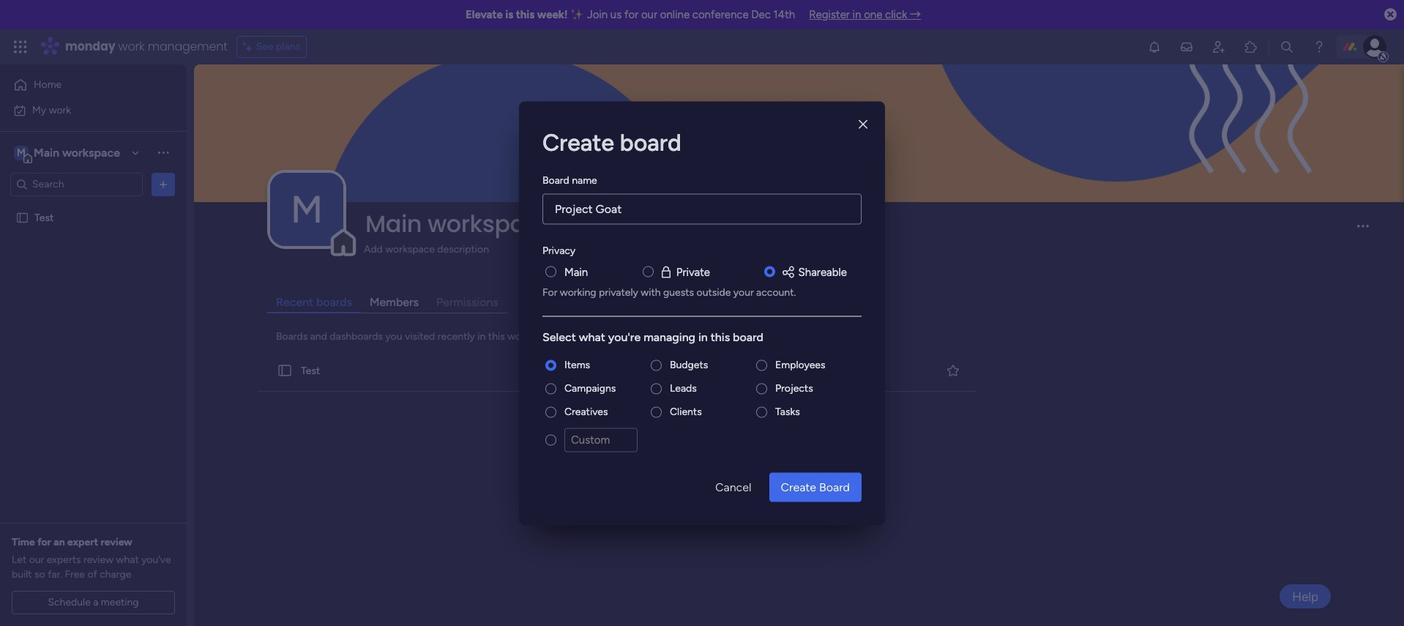 Task type: vqa. For each thing, say whether or not it's contained in the screenshot.
'built'
yes



Task type: describe. For each thing, give the bounding box(es) containing it.
notifications image
[[1148, 40, 1162, 54]]

Main workspace field
[[362, 207, 1345, 240]]

home button
[[9, 73, 157, 97]]

you're
[[608, 330, 641, 344]]

select what you're managing in this board option group
[[543, 358, 862, 461]]

1 horizontal spatial main workspace
[[365, 207, 553, 240]]

close image
[[859, 119, 868, 130]]

see plans
[[256, 40, 300, 53]]

create board button
[[769, 472, 862, 502]]

time
[[12, 536, 35, 548]]

0 vertical spatial review
[[101, 536, 132, 548]]

members
[[370, 295, 419, 309]]

help
[[1293, 589, 1319, 604]]

recent
[[276, 295, 314, 309]]

inbox image
[[1180, 40, 1194, 54]]

recently
[[438, 330, 475, 343]]

create board
[[543, 128, 682, 156]]

for inside time for an expert review let our experts review what you've built so far. free of charge
[[37, 536, 51, 548]]

1 horizontal spatial main
[[365, 207, 422, 240]]

0 horizontal spatial board
[[620, 128, 682, 156]]

far.
[[48, 568, 62, 581]]

main inside the workspace selection element
[[34, 145, 59, 159]]

schedule
[[48, 596, 91, 609]]

of
[[87, 568, 97, 581]]

week!
[[537, 8, 568, 21]]

managing
[[644, 330, 696, 344]]

for
[[543, 286, 558, 298]]

is
[[505, 8, 514, 21]]

expert
[[67, 536, 98, 548]]

register
[[809, 8, 850, 21]]

brad klo image
[[1364, 35, 1387, 59]]

items
[[565, 358, 590, 371]]

home
[[34, 78, 62, 91]]

select what you're managing in this board heading
[[543, 328, 862, 346]]

conference
[[693, 8, 749, 21]]

test inside test link
[[301, 364, 320, 377]]

privately
[[599, 286, 638, 298]]

cancel
[[715, 480, 752, 494]]

campaigns
[[565, 382, 616, 394]]

Board name field
[[543, 193, 862, 224]]

schedule a meeting button
[[12, 591, 175, 614]]

14th
[[774, 8, 795, 21]]

an
[[54, 536, 65, 548]]

create board
[[781, 480, 850, 494]]

clients
[[670, 405, 702, 418]]

create for create board
[[781, 480, 817, 494]]

our inside time for an expert review let our experts review what you've built so far. free of charge
[[29, 554, 44, 566]]

add
[[364, 243, 383, 256]]

workspace up description
[[428, 207, 553, 240]]

us
[[611, 8, 622, 21]]

my
[[32, 104, 46, 116]]

work for my
[[49, 104, 71, 116]]

invite members image
[[1212, 40, 1227, 54]]

workspace right add
[[385, 243, 435, 256]]

board name
[[543, 174, 597, 186]]

online
[[660, 8, 690, 21]]

your
[[734, 286, 754, 298]]

private
[[676, 265, 710, 278]]

board inside heading
[[543, 174, 570, 186]]

budgets
[[670, 358, 708, 371]]

built
[[12, 568, 32, 581]]

charge
[[100, 568, 131, 581]]

and
[[310, 330, 327, 343]]

this inside heading
[[711, 330, 730, 344]]

0 vertical spatial our
[[641, 8, 658, 21]]

privacy
[[543, 244, 576, 256]]

tasks
[[776, 405, 800, 418]]

workspace image
[[14, 145, 29, 161]]

1 horizontal spatial board
[[733, 330, 764, 344]]

workspace down 'for'
[[508, 330, 557, 343]]

monday work management
[[65, 38, 228, 55]]

register in one click →
[[809, 8, 921, 21]]

shareable
[[799, 265, 847, 278]]

free
[[65, 568, 85, 581]]

description
[[437, 243, 489, 256]]

test inside "list box"
[[34, 211, 54, 224]]

my work button
[[9, 98, 157, 122]]

main button
[[565, 264, 588, 280]]

so
[[34, 568, 45, 581]]

dashboards
[[330, 330, 383, 343]]

main inside privacy 'element'
[[565, 265, 588, 278]]

Custom field
[[565, 428, 638, 452]]

shareable button
[[781, 264, 847, 280]]

see plans button
[[236, 36, 307, 58]]

see
[[256, 40, 274, 53]]

time for an expert review let our experts review what you've built so far. free of charge
[[12, 536, 171, 581]]

privacy element
[[543, 264, 862, 299]]

main workspace inside the workspace selection element
[[34, 145, 120, 159]]

0 horizontal spatial in
[[478, 330, 486, 343]]

select
[[543, 330, 576, 344]]

0 horizontal spatial this
[[488, 330, 505, 343]]

help button
[[1280, 584, 1331, 609]]

dec
[[752, 8, 771, 21]]

help image
[[1312, 40, 1327, 54]]

let
[[12, 554, 27, 566]]

privacy heading
[[543, 242, 576, 258]]

search everything image
[[1280, 40, 1295, 54]]

test link
[[255, 350, 980, 392]]



Task type: locate. For each thing, give the bounding box(es) containing it.
workspace
[[62, 145, 120, 159], [428, 207, 553, 240], [385, 243, 435, 256], [508, 330, 557, 343]]

2 horizontal spatial this
[[711, 330, 730, 344]]

main workspace
[[34, 145, 120, 159], [365, 207, 553, 240]]

0 vertical spatial for
[[625, 8, 639, 21]]

what inside "select what you're managing in this board" heading
[[579, 330, 606, 344]]

1 vertical spatial review
[[83, 554, 114, 566]]

0 horizontal spatial test
[[34, 211, 54, 224]]

Search in workspace field
[[31, 176, 122, 193]]

main up add
[[365, 207, 422, 240]]

1 horizontal spatial our
[[641, 8, 658, 21]]

1 vertical spatial test
[[301, 364, 320, 377]]

work inside my work button
[[49, 104, 71, 116]]

main right workspace icon
[[34, 145, 59, 159]]

1 horizontal spatial board
[[819, 480, 850, 494]]

boards
[[316, 295, 352, 309]]

for
[[625, 8, 639, 21], [37, 536, 51, 548]]

our left the online
[[641, 8, 658, 21]]

0 vertical spatial board
[[620, 128, 682, 156]]

working
[[560, 286, 596, 298]]

a
[[93, 596, 98, 609]]

1 vertical spatial main workspace
[[365, 207, 553, 240]]

boards and dashboards you visited recently in this workspace
[[276, 330, 557, 343]]

in left one
[[853, 8, 862, 21]]

you
[[385, 330, 402, 343]]

0 horizontal spatial for
[[37, 536, 51, 548]]

test
[[34, 211, 54, 224], [301, 364, 320, 377]]

2 vertical spatial main
[[565, 265, 588, 278]]

board
[[543, 174, 570, 186], [819, 480, 850, 494]]

work for monday
[[118, 38, 145, 55]]

join
[[587, 8, 608, 21]]

experts
[[47, 554, 81, 566]]

guests
[[664, 286, 694, 298]]

outside
[[697, 286, 731, 298]]

create board heading
[[543, 124, 862, 160]]

add workspace description
[[364, 243, 489, 256]]

0 vertical spatial work
[[118, 38, 145, 55]]

with
[[641, 286, 661, 298]]

work right my
[[49, 104, 71, 116]]

permissions
[[436, 295, 499, 309]]

employees
[[776, 358, 826, 371]]

plans
[[276, 40, 300, 53]]

what up items
[[579, 330, 606, 344]]

1 vertical spatial our
[[29, 554, 44, 566]]

1 horizontal spatial work
[[118, 38, 145, 55]]

creatives
[[565, 405, 608, 418]]

review up of
[[83, 554, 114, 566]]

0 vertical spatial main workspace
[[34, 145, 120, 159]]

m
[[17, 146, 26, 159]]

create
[[543, 128, 614, 156], [781, 480, 817, 494]]

main workspace up description
[[365, 207, 553, 240]]

board inside button
[[819, 480, 850, 494]]

test down 'search in workspace' field
[[34, 211, 54, 224]]

private button
[[659, 264, 710, 280]]

0 vertical spatial main
[[34, 145, 59, 159]]

schedule a meeting
[[48, 596, 139, 609]]

1 vertical spatial board
[[733, 330, 764, 344]]

work
[[118, 38, 145, 55], [49, 104, 71, 116]]

0 vertical spatial board
[[543, 174, 570, 186]]

this
[[516, 8, 535, 21], [711, 330, 730, 344], [488, 330, 505, 343]]

select product image
[[13, 40, 28, 54]]

this right is
[[516, 8, 535, 21]]

this down outside
[[711, 330, 730, 344]]

register in one click → link
[[809, 8, 921, 21]]

elevate is this week! ✨ join us for our online conference dec 14th
[[466, 8, 795, 21]]

test list box
[[0, 202, 187, 428]]

✨
[[571, 8, 585, 21]]

one
[[864, 8, 883, 21]]

work right monday on the top of the page
[[118, 38, 145, 55]]

→
[[910, 8, 921, 21]]

1 vertical spatial create
[[781, 480, 817, 494]]

1 horizontal spatial public board image
[[277, 363, 293, 379]]

0 vertical spatial create
[[543, 128, 614, 156]]

management
[[148, 38, 228, 55]]

review
[[101, 536, 132, 548], [83, 554, 114, 566]]

monday
[[65, 38, 115, 55]]

create inside button
[[781, 480, 817, 494]]

1 horizontal spatial test
[[301, 364, 320, 377]]

1 vertical spatial board
[[819, 480, 850, 494]]

option
[[0, 204, 187, 207]]

1 horizontal spatial this
[[516, 8, 535, 21]]

my work
[[32, 104, 71, 116]]

1 vertical spatial public board image
[[277, 363, 293, 379]]

board
[[620, 128, 682, 156], [733, 330, 764, 344]]

test down and
[[301, 364, 320, 377]]

name
[[572, 174, 597, 186]]

in up budgets on the bottom of the page
[[699, 330, 708, 344]]

cancel button
[[704, 472, 763, 502]]

add to favorites image
[[946, 363, 961, 378]]

workspace up 'search in workspace' field
[[62, 145, 120, 159]]

review up the charge
[[101, 536, 132, 548]]

what up the charge
[[116, 554, 139, 566]]

visited
[[405, 330, 435, 343]]

public board image inside the test "list box"
[[15, 211, 29, 224]]

main up working
[[565, 265, 588, 278]]

0 horizontal spatial create
[[543, 128, 614, 156]]

0 horizontal spatial work
[[49, 104, 71, 116]]

what inside time for an expert review let our experts review what you've built so far. free of charge
[[116, 554, 139, 566]]

select what you're managing in this board
[[543, 330, 764, 344]]

create right the cancel
[[781, 480, 817, 494]]

main workspace up 'search in workspace' field
[[34, 145, 120, 159]]

1 vertical spatial main
[[365, 207, 422, 240]]

boards
[[276, 330, 308, 343]]

0 horizontal spatial public board image
[[15, 211, 29, 224]]

our
[[641, 8, 658, 21], [29, 554, 44, 566]]

in
[[853, 8, 862, 21], [699, 330, 708, 344], [478, 330, 486, 343]]

create for create board
[[543, 128, 614, 156]]

public board image down workspace icon
[[15, 211, 29, 224]]

0 horizontal spatial main
[[34, 145, 59, 159]]

apps image
[[1244, 40, 1259, 54]]

account.
[[757, 286, 796, 298]]

in inside heading
[[699, 330, 708, 344]]

0 vertical spatial test
[[34, 211, 54, 224]]

for right us at left
[[625, 8, 639, 21]]

in right recently on the left bottom of the page
[[478, 330, 486, 343]]

1 vertical spatial work
[[49, 104, 71, 116]]

0 vertical spatial public board image
[[15, 211, 29, 224]]

for working privately with guests outside your account.
[[543, 286, 796, 298]]

main
[[34, 145, 59, 159], [365, 207, 422, 240], [565, 265, 588, 278]]

create up the name
[[543, 128, 614, 156]]

1 vertical spatial what
[[116, 554, 139, 566]]

this right recently on the left bottom of the page
[[488, 330, 505, 343]]

1 vertical spatial for
[[37, 536, 51, 548]]

1 horizontal spatial what
[[579, 330, 606, 344]]

public board image down boards
[[277, 363, 293, 379]]

elevate
[[466, 8, 503, 21]]

0 horizontal spatial what
[[116, 554, 139, 566]]

0 horizontal spatial our
[[29, 554, 44, 566]]

workspace selection element
[[14, 144, 122, 163]]

click
[[885, 8, 908, 21]]

1 horizontal spatial for
[[625, 8, 639, 21]]

create inside heading
[[543, 128, 614, 156]]

0 horizontal spatial main workspace
[[34, 145, 120, 159]]

projects
[[776, 382, 813, 394]]

our up so
[[29, 554, 44, 566]]

2 horizontal spatial main
[[565, 265, 588, 278]]

0 horizontal spatial board
[[543, 174, 570, 186]]

public board image
[[15, 211, 29, 224], [277, 363, 293, 379]]

1 horizontal spatial create
[[781, 480, 817, 494]]

1 horizontal spatial in
[[699, 330, 708, 344]]

2 horizontal spatial in
[[853, 8, 862, 21]]

0 vertical spatial what
[[579, 330, 606, 344]]

you've
[[141, 554, 171, 566]]

recent boards
[[276, 295, 352, 309]]

leads
[[670, 382, 697, 394]]

for left an
[[37, 536, 51, 548]]

meeting
[[101, 596, 139, 609]]

board name heading
[[543, 172, 597, 187]]



